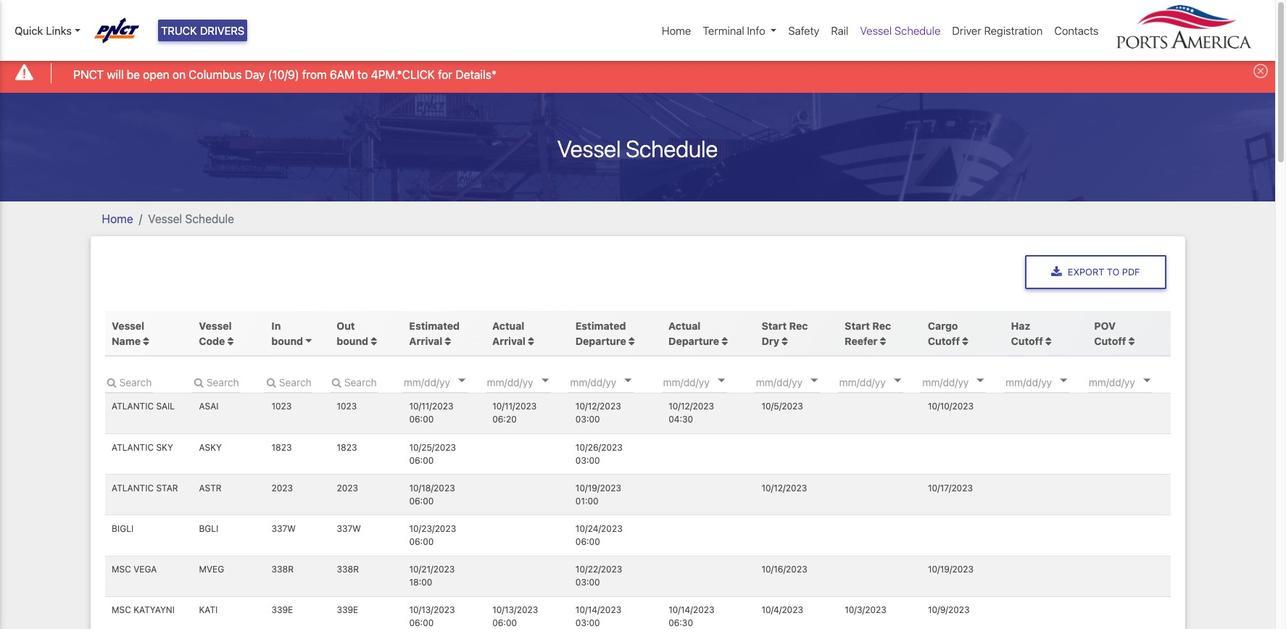 Task type: describe. For each thing, give the bounding box(es) containing it.
haz
[[1011, 320, 1031, 332]]

2 vertical spatial schedule
[[185, 212, 234, 225]]

info
[[747, 24, 765, 37]]

open calendar image for 2nd mm/dd/yy "field"
[[541, 379, 549, 383]]

03:00 for 10/12/2023 03:00
[[576, 414, 600, 425]]

in bound
[[271, 320, 306, 347]]

1 vertical spatial schedule
[[626, 135, 718, 162]]

06:00 for 339e
[[409, 618, 434, 629]]

1 10/13/2023 from the left
[[409, 605, 455, 616]]

for
[[438, 68, 453, 81]]

5 mm/dd/yy field from the left
[[755, 371, 842, 393]]

10/23/2023 06:00
[[409, 524, 456, 547]]

06:00 for 1823
[[409, 455, 434, 466]]

06:00 for 337w
[[409, 537, 434, 547]]

departure for estimated
[[576, 335, 626, 347]]

(10/9)
[[268, 68, 299, 81]]

pnct will be open on columbus day (10/9) from 6am to 4pm.*click for details*
[[73, 68, 497, 81]]

9 mm/dd/yy field from the left
[[1087, 371, 1174, 393]]

vessel name
[[112, 320, 144, 347]]

open calendar image for sixth mm/dd/yy "field"
[[894, 379, 901, 383]]

pov cutoff
[[1094, 320, 1126, 347]]

pdf
[[1122, 267, 1140, 278]]

10/11/2023 06:20
[[492, 401, 537, 425]]

be
[[127, 68, 140, 81]]

10/23/2023
[[409, 524, 456, 534]]

0 horizontal spatial home link
[[102, 212, 133, 225]]

10/22/2023
[[576, 564, 622, 575]]

mveg
[[199, 564, 224, 575]]

msc katyayni
[[112, 605, 175, 616]]

estimated arrival
[[409, 320, 460, 347]]

cutoff for cargo
[[928, 335, 960, 347]]

2 337w from the left
[[337, 524, 361, 534]]

10/4/2023
[[762, 605, 803, 616]]

name
[[112, 335, 141, 347]]

1 open calendar image from the left
[[718, 379, 725, 383]]

estimated for arrival
[[409, 320, 460, 332]]

cutoff for haz
[[1011, 335, 1043, 347]]

10/12/2023 04:30
[[669, 401, 714, 425]]

cargo cutoff
[[928, 320, 960, 347]]

10/12/2023 for 04:30
[[669, 401, 714, 412]]

asky
[[199, 442, 222, 453]]

asai
[[199, 401, 219, 412]]

bgli
[[199, 524, 218, 534]]

10/22/2023 03:00
[[576, 564, 622, 588]]

actual departure
[[669, 320, 719, 347]]

1 vertical spatial vessel schedule
[[557, 135, 718, 162]]

driver registration link
[[946, 17, 1049, 45]]

start for dry
[[762, 320, 787, 332]]

atlantic sky
[[112, 442, 173, 453]]

quick links link
[[15, 22, 80, 39]]

drivers
[[200, 24, 245, 37]]

10/25/2023 06:00
[[409, 442, 456, 466]]

start for reefer
[[845, 320, 870, 332]]

atlantic for atlantic sail
[[112, 401, 154, 412]]

driver
[[952, 24, 982, 37]]

dry
[[762, 335, 779, 347]]

in
[[271, 320, 281, 332]]

10/10/2023
[[928, 401, 974, 412]]

6am
[[330, 68, 354, 81]]

1 1023 from the left
[[271, 401, 292, 412]]

10/14/2023 for 06:30
[[669, 605, 715, 616]]

astr
[[199, 483, 222, 494]]

cutoff for pov
[[1094, 335, 1126, 347]]

2 10/13/2023 06:00 from the left
[[492, 605, 538, 629]]

pov
[[1094, 320, 1116, 332]]

pnct will be open on columbus day (10/9) from 6am to 4pm.*click for details* alert
[[0, 53, 1275, 93]]

18:00
[[409, 577, 432, 588]]

vessel schedule link
[[854, 17, 946, 45]]

terminal info
[[703, 24, 765, 37]]

quick
[[15, 24, 43, 37]]

code
[[199, 335, 225, 347]]

2 horizontal spatial 10/12/2023
[[762, 483, 807, 494]]

1 337w from the left
[[271, 524, 296, 534]]

haz cutoff
[[1011, 320, 1043, 347]]

atlantic sail
[[112, 401, 175, 412]]

driver registration
[[952, 24, 1043, 37]]

rec for start rec dry
[[789, 320, 808, 332]]

truck drivers link
[[158, 20, 247, 42]]

actual for actual departure
[[669, 320, 701, 332]]

on
[[172, 68, 186, 81]]

1 339e from the left
[[271, 605, 293, 616]]

pnct will be open on columbus day (10/9) from 6am to 4pm.*click for details* link
[[73, 66, 497, 83]]

terminal
[[703, 24, 744, 37]]

bigli
[[112, 524, 134, 534]]

1 1823 from the left
[[271, 442, 292, 453]]

3 mm/dd/yy field from the left
[[569, 371, 656, 393]]

actual for actual arrival
[[492, 320, 524, 332]]

to
[[1107, 267, 1120, 278]]

4 open calendar image from the left
[[1060, 379, 1067, 383]]

reefer
[[845, 335, 878, 347]]

start rec dry
[[762, 320, 808, 347]]

vega
[[134, 564, 157, 575]]

terminal info link
[[697, 17, 783, 45]]

2 1023 from the left
[[337, 401, 357, 412]]

start rec reefer
[[845, 320, 891, 347]]

1 mm/dd/yy field from the left
[[402, 371, 489, 393]]

bound for out
[[337, 335, 368, 347]]

estimated departure
[[576, 320, 626, 347]]

pnct
[[73, 68, 104, 81]]

vessel code
[[199, 320, 232, 347]]

open calendar image for 1st mm/dd/yy "field" from left
[[458, 379, 466, 383]]

contacts link
[[1049, 17, 1105, 45]]

10/16/2023
[[762, 564, 807, 575]]

quick links
[[15, 24, 72, 37]]

contacts
[[1054, 24, 1099, 37]]

10/19/2023 01:00
[[576, 483, 621, 507]]

out
[[337, 320, 355, 332]]

06:30
[[669, 618, 693, 629]]

atlantic for atlantic sky
[[112, 442, 154, 453]]

10/18/2023
[[409, 483, 455, 494]]

10/25/2023
[[409, 442, 456, 453]]

truck drivers
[[161, 24, 245, 37]]

sail
[[156, 401, 175, 412]]

06:00 for 1023
[[409, 414, 434, 425]]

1 338r from the left
[[271, 564, 294, 575]]

msc vega
[[112, 564, 157, 575]]

actual arrival
[[492, 320, 526, 347]]

6 mm/dd/yy field from the left
[[838, 371, 925, 393]]

10/3/2023
[[845, 605, 887, 616]]

kati
[[199, 605, 218, 616]]

10/18/2023 06:00
[[409, 483, 455, 507]]

to
[[357, 68, 368, 81]]

atlantic for atlantic star
[[112, 483, 154, 494]]

open
[[143, 68, 169, 81]]

10/11/2023 for 06:00
[[409, 401, 454, 412]]

export
[[1068, 267, 1104, 278]]

bound for in
[[271, 335, 303, 347]]

3 open calendar image from the left
[[977, 379, 984, 383]]

10/17/2023
[[928, 483, 973, 494]]



Task type: vqa. For each thing, say whether or not it's contained in the screenshot.


Task type: locate. For each thing, give the bounding box(es) containing it.
03:00 for 10/22/2023 03:00
[[576, 577, 600, 588]]

0 horizontal spatial start
[[762, 320, 787, 332]]

0 vertical spatial home
[[662, 24, 691, 37]]

2 2023 from the left
[[337, 483, 358, 494]]

star
[[156, 483, 178, 494]]

03:00 inside 10/26/2023 03:00
[[576, 455, 600, 466]]

1 horizontal spatial 339e
[[337, 605, 358, 616]]

03:00 inside 10/22/2023 03:00
[[576, 577, 600, 588]]

start inside start rec dry
[[762, 320, 787, 332]]

1 horizontal spatial rec
[[873, 320, 891, 332]]

06:00 inside 10/23/2023 06:00
[[409, 537, 434, 547]]

3 atlantic from the top
[[112, 483, 154, 494]]

0 vertical spatial home link
[[656, 17, 697, 45]]

1 arrival from the left
[[409, 335, 442, 347]]

2 atlantic from the top
[[112, 442, 154, 453]]

0 horizontal spatial 10/13/2023
[[409, 605, 455, 616]]

03:00 inside '10/14/2023 03:00'
[[576, 618, 600, 629]]

1 horizontal spatial arrival
[[492, 335, 526, 347]]

4 03:00 from the top
[[576, 618, 600, 629]]

1 open calendar image from the left
[[458, 379, 466, 383]]

10/19/2023 up 10/9/2023
[[928, 564, 974, 575]]

2 actual from the left
[[669, 320, 701, 332]]

None field
[[105, 371, 153, 393], [192, 371, 240, 393], [265, 371, 312, 393], [330, 371, 378, 393], [105, 371, 153, 393], [192, 371, 240, 393], [265, 371, 312, 393], [330, 371, 378, 393]]

2 338r from the left
[[337, 564, 359, 575]]

2 start from the left
[[845, 320, 870, 332]]

10/26/2023
[[576, 442, 623, 453]]

03:00 up 10/26/2023
[[576, 414, 600, 425]]

1 horizontal spatial 1823
[[337, 442, 357, 453]]

03:00 for 10/26/2023 03:00
[[576, 455, 600, 466]]

departure up 10/12/2023 04:30
[[669, 335, 719, 347]]

0 vertical spatial atlantic
[[112, 401, 154, 412]]

0 horizontal spatial schedule
[[185, 212, 234, 225]]

0 horizontal spatial 1023
[[271, 401, 292, 412]]

3 open calendar image from the left
[[625, 379, 632, 383]]

bound inside out bound
[[337, 335, 368, 347]]

2 arrival from the left
[[492, 335, 526, 347]]

1 horizontal spatial 10/14/2023
[[669, 605, 715, 616]]

06:00 inside 10/18/2023 06:00
[[409, 496, 434, 507]]

10/11/2023 06:00
[[409, 401, 454, 425]]

bound down the in at the left of page
[[271, 335, 303, 347]]

msc for msc katyayni
[[112, 605, 131, 616]]

rail
[[831, 24, 849, 37]]

1 horizontal spatial 10/13/2023
[[492, 605, 538, 616]]

2 open calendar image from the left
[[811, 379, 818, 383]]

0 horizontal spatial bound
[[271, 335, 303, 347]]

mm/dd/yy field down 'pov cutoff'
[[1087, 371, 1174, 393]]

links
[[46, 24, 72, 37]]

msc left vega
[[112, 564, 131, 575]]

departure up '10/12/2023 03:00'
[[576, 335, 626, 347]]

1023
[[271, 401, 292, 412], [337, 401, 357, 412]]

details*
[[456, 68, 497, 81]]

1 horizontal spatial cutoff
[[1011, 335, 1043, 347]]

10/26/2023 03:00
[[576, 442, 623, 466]]

03:00
[[576, 414, 600, 425], [576, 455, 600, 466], [576, 577, 600, 588], [576, 618, 600, 629]]

cutoff down pov
[[1094, 335, 1126, 347]]

vessel schedule
[[860, 24, 941, 37], [557, 135, 718, 162], [148, 212, 234, 225]]

0 horizontal spatial 1823
[[271, 442, 292, 453]]

open calendar image for 1st mm/dd/yy "field" from the right
[[1143, 379, 1151, 383]]

2 horizontal spatial schedule
[[895, 24, 941, 37]]

2 cutoff from the left
[[1011, 335, 1043, 347]]

cutoff down cargo
[[928, 335, 960, 347]]

0 horizontal spatial 10/14/2023
[[576, 605, 621, 616]]

0 vertical spatial msc
[[112, 564, 131, 575]]

rec up 'reefer'
[[873, 320, 891, 332]]

10/14/2023 up '06:30'
[[669, 605, 715, 616]]

10/12/2023 for 03:00
[[576, 401, 621, 412]]

atlantic left sky on the left bottom of the page
[[112, 442, 154, 453]]

0 horizontal spatial cutoff
[[928, 335, 960, 347]]

bound down out
[[337, 335, 368, 347]]

0 horizontal spatial estimated
[[409, 320, 460, 332]]

2 03:00 from the top
[[576, 455, 600, 466]]

1 horizontal spatial 10/11/2023
[[492, 401, 537, 412]]

0 horizontal spatial vessel schedule
[[148, 212, 234, 225]]

03:00 down 10/22/2023 03:00
[[576, 618, 600, 629]]

01:00
[[576, 496, 599, 507]]

4 mm/dd/yy field from the left
[[662, 371, 749, 393]]

0 horizontal spatial 2023
[[271, 483, 293, 494]]

03:00 inside '10/12/2023 03:00'
[[576, 414, 600, 425]]

1 horizontal spatial 1023
[[337, 401, 357, 412]]

columbus
[[189, 68, 242, 81]]

04:30
[[669, 414, 693, 425]]

safety
[[788, 24, 820, 37]]

8 mm/dd/yy field from the left
[[1004, 371, 1091, 393]]

open calendar image for 7th mm/dd/yy "field" from right
[[625, 379, 632, 383]]

open calendar image
[[718, 379, 725, 383], [811, 379, 818, 383], [977, 379, 984, 383], [1060, 379, 1067, 383]]

1823
[[271, 442, 292, 453], [337, 442, 357, 453]]

10/14/2023 03:00
[[576, 605, 621, 629]]

0 horizontal spatial 10/13/2023 06:00
[[409, 605, 455, 629]]

start inside start rec reefer
[[845, 320, 870, 332]]

mm/dd/yy field
[[402, 371, 489, 393], [485, 371, 572, 393], [569, 371, 656, 393], [662, 371, 749, 393], [755, 371, 842, 393], [838, 371, 925, 393], [921, 371, 1008, 393], [1004, 371, 1091, 393], [1087, 371, 1174, 393]]

0 vertical spatial 10/19/2023
[[576, 483, 621, 494]]

mm/dd/yy field up 10/11/2023 06:00
[[402, 371, 489, 393]]

1 vertical spatial home link
[[102, 212, 133, 225]]

arrival
[[409, 335, 442, 347], [492, 335, 526, 347]]

339e
[[271, 605, 293, 616], [337, 605, 358, 616]]

mm/dd/yy field up 10/11/2023 06:20
[[485, 371, 572, 393]]

1 horizontal spatial home link
[[656, 17, 697, 45]]

0 horizontal spatial 10/11/2023
[[409, 401, 454, 412]]

2 estimated from the left
[[576, 320, 626, 332]]

10/9/2023
[[928, 605, 970, 616]]

2 vertical spatial vessel schedule
[[148, 212, 234, 225]]

close image
[[1254, 64, 1268, 79]]

msc for msc vega
[[112, 564, 131, 575]]

10/21/2023 18:00
[[409, 564, 455, 588]]

1 horizontal spatial bound
[[337, 335, 368, 347]]

2 10/11/2023 from the left
[[492, 401, 537, 412]]

06:00 inside 10/25/2023 06:00
[[409, 455, 434, 466]]

1 vertical spatial home
[[102, 212, 133, 225]]

1 horizontal spatial 2023
[[337, 483, 358, 494]]

0 horizontal spatial rec
[[789, 320, 808, 332]]

3 03:00 from the top
[[576, 577, 600, 588]]

0 horizontal spatial actual
[[492, 320, 524, 332]]

10/11/2023
[[409, 401, 454, 412], [492, 401, 537, 412]]

1 bound from the left
[[271, 335, 303, 347]]

1 rec from the left
[[789, 320, 808, 332]]

10/14/2023 down 10/22/2023 03:00
[[576, 605, 621, 616]]

03:00 for 10/14/2023 03:00
[[576, 618, 600, 629]]

out bound
[[337, 320, 371, 347]]

truck
[[161, 24, 197, 37]]

2023
[[271, 483, 293, 494], [337, 483, 358, 494]]

0 horizontal spatial 10/19/2023
[[576, 483, 621, 494]]

1 horizontal spatial estimated
[[576, 320, 626, 332]]

10/24/2023
[[576, 524, 623, 534]]

1 horizontal spatial 10/13/2023 06:00
[[492, 605, 538, 629]]

1 03:00 from the top
[[576, 414, 600, 425]]

cutoff down haz
[[1011, 335, 1043, 347]]

safety link
[[783, 17, 825, 45]]

download image
[[1051, 266, 1062, 278]]

1 vertical spatial msc
[[112, 605, 131, 616]]

1 start from the left
[[762, 320, 787, 332]]

1 2023 from the left
[[271, 483, 293, 494]]

10/11/2023 up 06:20
[[492, 401, 537, 412]]

mm/dd/yy field down 'reefer'
[[838, 371, 925, 393]]

1 vertical spatial atlantic
[[112, 442, 154, 453]]

mm/dd/yy field up 10/5/2023
[[755, 371, 842, 393]]

10/14/2023
[[576, 605, 621, 616], [669, 605, 715, 616]]

0 horizontal spatial departure
[[576, 335, 626, 347]]

atlantic
[[112, 401, 154, 412], [112, 442, 154, 453], [112, 483, 154, 494]]

estimated for departure
[[576, 320, 626, 332]]

5 open calendar image from the left
[[1143, 379, 1151, 383]]

start
[[762, 320, 787, 332], [845, 320, 870, 332]]

10/13/2023
[[409, 605, 455, 616], [492, 605, 538, 616]]

10/13/2023 06:00
[[409, 605, 455, 629], [492, 605, 538, 629]]

1 vertical spatial 10/19/2023
[[928, 564, 974, 575]]

2 msc from the top
[[112, 605, 131, 616]]

06:00
[[409, 414, 434, 425], [409, 455, 434, 466], [409, 496, 434, 507], [409, 537, 434, 547], [576, 537, 600, 547], [409, 618, 434, 629], [492, 618, 517, 629]]

2 bound from the left
[[337, 335, 368, 347]]

1 horizontal spatial start
[[845, 320, 870, 332]]

0 vertical spatial vessel schedule
[[860, 24, 941, 37]]

cutoff
[[928, 335, 960, 347], [1011, 335, 1043, 347], [1094, 335, 1126, 347]]

1 horizontal spatial actual
[[669, 320, 701, 332]]

10/19/2023 for 10/19/2023 01:00
[[576, 483, 621, 494]]

1 horizontal spatial 338r
[[337, 564, 359, 575]]

will
[[107, 68, 124, 81]]

home
[[662, 24, 691, 37], [102, 212, 133, 225]]

1 horizontal spatial schedule
[[626, 135, 718, 162]]

1 horizontal spatial 10/19/2023
[[928, 564, 974, 575]]

1 msc from the top
[[112, 564, 131, 575]]

1 10/11/2023 from the left
[[409, 401, 454, 412]]

1 horizontal spatial departure
[[669, 335, 719, 347]]

actual inside actual arrival
[[492, 320, 524, 332]]

rec for start rec reefer
[[873, 320, 891, 332]]

03:00 down 10/26/2023
[[576, 455, 600, 466]]

2 departure from the left
[[669, 335, 719, 347]]

2 mm/dd/yy field from the left
[[485, 371, 572, 393]]

open calendar image
[[458, 379, 466, 383], [541, 379, 549, 383], [625, 379, 632, 383], [894, 379, 901, 383], [1143, 379, 1151, 383]]

estimated
[[409, 320, 460, 332], [576, 320, 626, 332]]

departure
[[576, 335, 626, 347], [669, 335, 719, 347]]

1 departure from the left
[[576, 335, 626, 347]]

7 mm/dd/yy field from the left
[[921, 371, 1008, 393]]

rec inside start rec dry
[[789, 320, 808, 332]]

bound inside in bound
[[271, 335, 303, 347]]

10/14/2023 for 03:00
[[576, 605, 621, 616]]

4pm.*click
[[371, 68, 435, 81]]

2 open calendar image from the left
[[541, 379, 549, 383]]

actual inside actual departure
[[669, 320, 701, 332]]

1 horizontal spatial 10/12/2023
[[669, 401, 714, 412]]

03:00 down 10/22/2023
[[576, 577, 600, 588]]

home inside home link
[[662, 24, 691, 37]]

10/19/2023
[[576, 483, 621, 494], [928, 564, 974, 575]]

4 open calendar image from the left
[[894, 379, 901, 383]]

rec left start rec reefer
[[789, 320, 808, 332]]

mm/dd/yy field down haz cutoff
[[1004, 371, 1091, 393]]

2 vertical spatial atlantic
[[112, 483, 154, 494]]

mm/dd/yy field up 10/10/2023
[[921, 371, 1008, 393]]

sky
[[156, 442, 173, 453]]

1 horizontal spatial home
[[662, 24, 691, 37]]

2 rec from the left
[[873, 320, 891, 332]]

10/24/2023 06:00
[[576, 524, 623, 547]]

arrival for estimated arrival
[[409, 335, 442, 347]]

mm/dd/yy field up '10/12/2023 03:00'
[[569, 371, 656, 393]]

2 horizontal spatial vessel schedule
[[860, 24, 941, 37]]

06:00 for 2023
[[409, 496, 434, 507]]

estimated inside estimated departure
[[576, 320, 626, 332]]

start up dry
[[762, 320, 787, 332]]

registration
[[984, 24, 1043, 37]]

bound
[[271, 335, 303, 347], [337, 335, 368, 347]]

10/5/2023
[[762, 401, 803, 412]]

0 vertical spatial schedule
[[895, 24, 941, 37]]

1 horizontal spatial vessel schedule
[[557, 135, 718, 162]]

2 10/13/2023 from the left
[[492, 605, 538, 616]]

1 horizontal spatial 337w
[[337, 524, 361, 534]]

arrival inside estimated arrival
[[409, 335, 442, 347]]

msc left katyayni
[[112, 605, 131, 616]]

rec inside start rec reefer
[[873, 320, 891, 332]]

3 cutoff from the left
[[1094, 335, 1126, 347]]

10/21/2023
[[409, 564, 455, 575]]

arrival for actual arrival
[[492, 335, 526, 347]]

06:00 inside 10/11/2023 06:00
[[409, 414, 434, 425]]

mm/dd/yy field up 10/12/2023 04:30
[[662, 371, 749, 393]]

0 horizontal spatial 337w
[[271, 524, 296, 534]]

start up 'reefer'
[[845, 320, 870, 332]]

0 horizontal spatial 339e
[[271, 605, 293, 616]]

10/19/2023 up '01:00'
[[576, 483, 621, 494]]

2 339e from the left
[[337, 605, 358, 616]]

06:20
[[492, 414, 517, 425]]

0 horizontal spatial 338r
[[271, 564, 294, 575]]

2 10/14/2023 from the left
[[669, 605, 715, 616]]

0 horizontal spatial 10/12/2023
[[576, 401, 621, 412]]

1 actual from the left
[[492, 320, 524, 332]]

1 10/14/2023 from the left
[[576, 605, 621, 616]]

2 horizontal spatial cutoff
[[1094, 335, 1126, 347]]

338r
[[271, 564, 294, 575], [337, 564, 359, 575]]

atlantic left sail
[[112, 401, 154, 412]]

2 1823 from the left
[[337, 442, 357, 453]]

10/19/2023 for 10/19/2023
[[928, 564, 974, 575]]

0 horizontal spatial arrival
[[409, 335, 442, 347]]

337w
[[271, 524, 296, 534], [337, 524, 361, 534]]

1 10/13/2023 06:00 from the left
[[409, 605, 455, 629]]

from
[[302, 68, 327, 81]]

10/11/2023 for 06:20
[[492, 401, 537, 412]]

katyayni
[[134, 605, 175, 616]]

06:00 inside 10/24/2023 06:00
[[576, 537, 600, 547]]

1 atlantic from the top
[[112, 401, 154, 412]]

10/11/2023 up 10/25/2023
[[409, 401, 454, 412]]

cargo
[[928, 320, 958, 332]]

1 cutoff from the left
[[928, 335, 960, 347]]

schedule inside vessel schedule link
[[895, 24, 941, 37]]

0 horizontal spatial home
[[102, 212, 133, 225]]

atlantic left star
[[112, 483, 154, 494]]

1 estimated from the left
[[409, 320, 460, 332]]

departure for actual
[[669, 335, 719, 347]]



